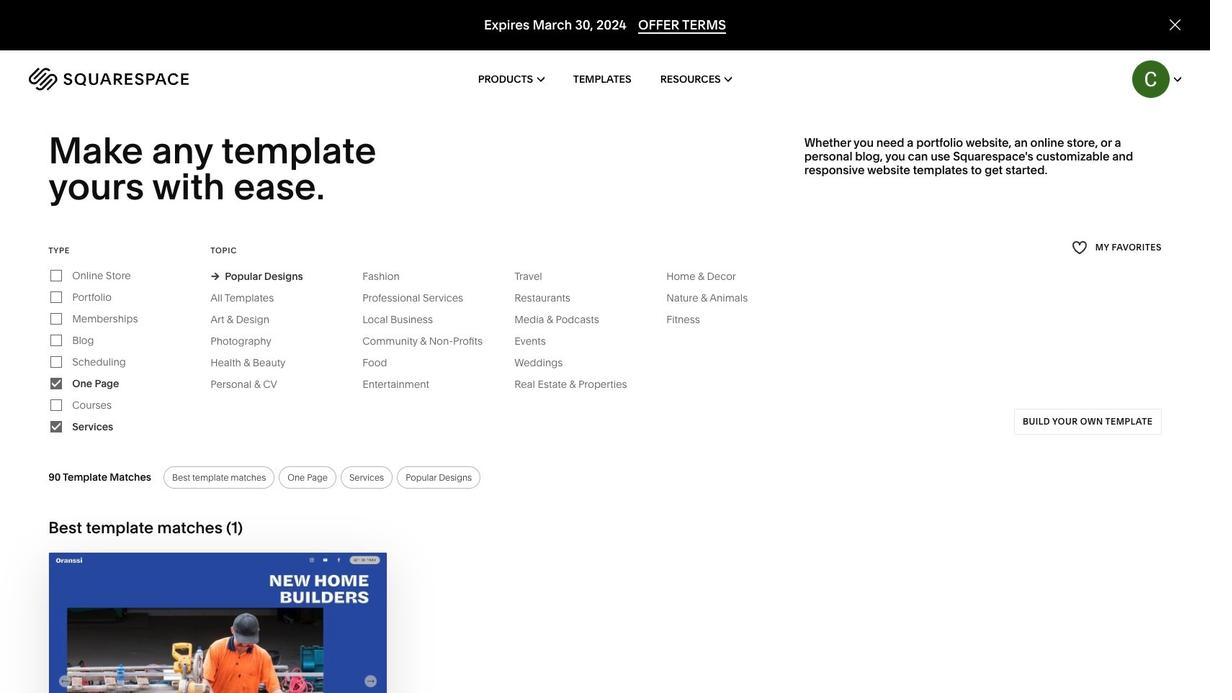 Task type: vqa. For each thing, say whether or not it's contained in the screenshot.
Hester
no



Task type: locate. For each thing, give the bounding box(es) containing it.
main content
[[0, 0, 1210, 694]]

oranssi image
[[49, 553, 387, 694]]



